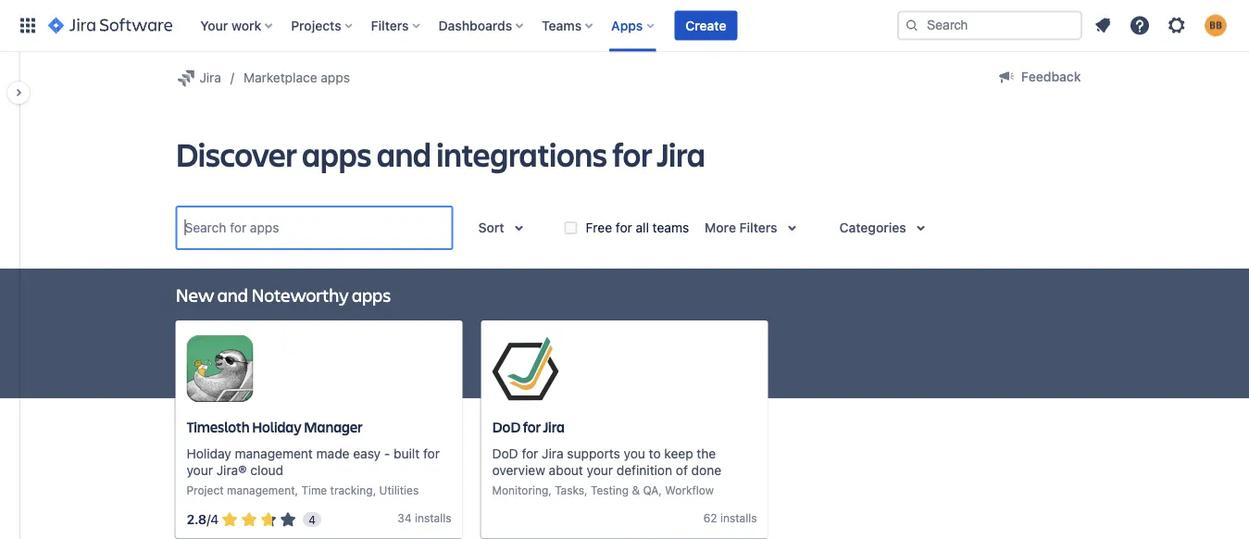 Task type: locate. For each thing, give the bounding box(es) containing it.
to
[[649, 446, 661, 461]]

62
[[704, 512, 717, 525]]

timesloth
[[187, 417, 249, 437]]

new and noteworthy apps
[[176, 282, 391, 307]]

of
[[676, 462, 688, 478]]

0 horizontal spatial and
[[217, 282, 248, 307]]

1 vertical spatial holiday
[[187, 446, 231, 461]]

, left "tasks"
[[549, 484, 552, 497]]

install right 62
[[721, 512, 751, 525]]

your profile and settings image
[[1205, 14, 1227, 37]]

your inside dod for jira supports you to keep the overview about your definition of done monitoring , tasks , testing & qa , workflow
[[587, 462, 613, 478]]

4
[[211, 512, 219, 527], [309, 513, 316, 526]]

sidebar navigation image
[[0, 74, 41, 111]]

holiday management made easy - built for your jira® cloud project management , time tracking , utilities
[[187, 446, 440, 497]]

for inside dod for jira supports you to keep the overview about your definition of done monitoring , tasks , testing & qa , workflow
[[522, 446, 538, 461]]

1 horizontal spatial your
[[587, 462, 613, 478]]

dashboards
[[439, 18, 512, 33]]

your down supports
[[587, 462, 613, 478]]

4 right 2.8
[[211, 512, 219, 527]]

management
[[235, 446, 313, 461], [227, 484, 295, 497]]

install right '34'
[[415, 512, 446, 525]]

marketplace apps
[[244, 70, 350, 85]]

banner
[[0, 0, 1249, 52]]

dod inside dod for jira supports you to keep the overview about your definition of done monitoring , tasks , testing & qa , workflow
[[492, 446, 518, 461]]

easy
[[353, 446, 381, 461]]

1 horizontal spatial 4
[[309, 513, 316, 526]]

jira®
[[217, 462, 247, 478]]

sort
[[478, 220, 504, 235]]

, left testing
[[584, 484, 588, 497]]

dod
[[492, 417, 521, 437], [492, 446, 518, 461]]

1 horizontal spatial holiday
[[252, 417, 301, 437]]

dod for jira supports you to keep the overview about your definition of done monitoring , tasks , testing & qa , workflow
[[492, 446, 722, 497]]

s
[[446, 512, 452, 525], [751, 512, 757, 525]]

notifications image
[[1092, 14, 1114, 37]]

s for 62 install s
[[751, 512, 757, 525]]

apps right noteworthy
[[352, 282, 391, 307]]

search image
[[905, 18, 920, 33]]

2 , from the left
[[373, 484, 376, 497]]

free
[[586, 220, 612, 235]]

jira
[[200, 70, 221, 85], [657, 132, 705, 176], [543, 417, 565, 437], [542, 446, 564, 461]]

0 vertical spatial dod
[[492, 417, 521, 437]]

your up project in the left bottom of the page
[[187, 462, 213, 478]]

appswitcher icon image
[[17, 14, 39, 37]]

1 vertical spatial apps
[[302, 132, 371, 176]]

discover apps and integrations for jira
[[176, 132, 705, 176]]

context icon image
[[176, 67, 198, 89], [176, 67, 198, 89]]

help image
[[1129, 14, 1151, 37]]

filters
[[371, 18, 409, 33], [740, 220, 778, 235]]

noteworthy
[[251, 282, 349, 307]]

1 dod from the top
[[492, 417, 521, 437]]

holiday down timesloth
[[187, 446, 231, 461]]

management down cloud
[[227, 484, 295, 497]]

1 vertical spatial filters
[[740, 220, 778, 235]]

0 vertical spatial management
[[235, 446, 313, 461]]

0 horizontal spatial install
[[415, 512, 446, 525]]

apps down "projects" popup button
[[321, 70, 350, 85]]

1 horizontal spatial filters
[[740, 220, 778, 235]]

, left the time
[[295, 484, 298, 497]]

34
[[398, 512, 412, 525]]

1 horizontal spatial s
[[751, 512, 757, 525]]

more filters
[[705, 220, 778, 235]]

the
[[697, 446, 716, 461]]

s right '34'
[[446, 512, 452, 525]]

cloud
[[250, 462, 284, 478]]

your work
[[200, 18, 261, 33]]

Search for apps field
[[179, 211, 450, 244]]

apps
[[321, 70, 350, 85], [302, 132, 371, 176], [352, 282, 391, 307]]

create
[[686, 18, 727, 33]]

definition
[[617, 462, 673, 478]]

jira software image
[[48, 14, 173, 37], [48, 14, 173, 37]]

install
[[415, 512, 446, 525], [721, 512, 751, 525]]

tracking
[[330, 484, 373, 497]]

management up cloud
[[235, 446, 313, 461]]

0 horizontal spatial s
[[446, 512, 452, 525]]

1 vertical spatial dod
[[492, 446, 518, 461]]

2 s from the left
[[751, 512, 757, 525]]

,
[[295, 484, 298, 497], [373, 484, 376, 497], [549, 484, 552, 497], [584, 484, 588, 497], [659, 484, 662, 497]]

more
[[705, 220, 736, 235]]

, right &
[[659, 484, 662, 497]]

supports
[[567, 446, 620, 461]]

tasks
[[555, 484, 584, 497]]

0 vertical spatial filters
[[371, 18, 409, 33]]

and
[[377, 132, 431, 176], [217, 282, 248, 307]]

marketplace apps link
[[244, 67, 350, 89]]

2 dod from the top
[[492, 446, 518, 461]]

work
[[232, 18, 261, 33]]

primary element
[[11, 0, 897, 51]]

-
[[384, 446, 390, 461]]

, left utilities
[[373, 484, 376, 497]]

settings image
[[1166, 14, 1188, 37]]

2 your from the left
[[587, 462, 613, 478]]

2 install from the left
[[721, 512, 751, 525]]

install for 34
[[415, 512, 446, 525]]

s right 62
[[751, 512, 757, 525]]

filters right "projects" popup button
[[371, 18, 409, 33]]

holiday up cloud
[[252, 417, 301, 437]]

1 horizontal spatial install
[[721, 512, 751, 525]]

34 install s
[[398, 512, 452, 525]]

holiday
[[252, 417, 301, 437], [187, 446, 231, 461]]

1 install from the left
[[415, 512, 446, 525]]

0 vertical spatial apps
[[321, 70, 350, 85]]

banner containing your work
[[0, 0, 1249, 52]]

0 vertical spatial and
[[377, 132, 431, 176]]

your
[[187, 462, 213, 478], [587, 462, 613, 478]]

timesloth holiday manager image
[[187, 335, 253, 402]]

0 horizontal spatial your
[[187, 462, 213, 478]]

for
[[612, 132, 652, 176], [616, 220, 632, 235], [523, 417, 541, 437], [423, 446, 440, 461], [522, 446, 538, 461]]

filters right more
[[740, 220, 778, 235]]

1 your from the left
[[187, 462, 213, 478]]

1 horizontal spatial and
[[377, 132, 431, 176]]

1 s from the left
[[446, 512, 452, 525]]

dod for dod for jira supports you to keep the overview about your definition of done monitoring , tasks , testing & qa , workflow
[[492, 446, 518, 461]]

4 down the time
[[309, 513, 316, 526]]

0 horizontal spatial holiday
[[187, 446, 231, 461]]

filters button
[[366, 11, 428, 40]]

apps up search for apps field
[[302, 132, 371, 176]]

0 horizontal spatial filters
[[371, 18, 409, 33]]

built
[[394, 446, 420, 461]]

testing
[[591, 484, 629, 497]]

teams button
[[536, 11, 600, 40]]



Task type: vqa. For each thing, say whether or not it's contained in the screenshot.
top in
no



Task type: describe. For each thing, give the bounding box(es) containing it.
&
[[632, 484, 640, 497]]

manager
[[304, 417, 363, 437]]

holiday inside holiday management made easy - built for your jira® cloud project management , time tracking , utilities
[[187, 446, 231, 461]]

apps button
[[606, 11, 662, 40]]

workflow
[[665, 484, 714, 497]]

62 install s
[[704, 512, 757, 525]]

categories
[[840, 220, 906, 235]]

2.8 / 4
[[187, 512, 219, 527]]

all
[[636, 220, 649, 235]]

dashboards button
[[433, 11, 531, 40]]

utilities
[[379, 484, 419, 497]]

timesloth holiday manager
[[187, 417, 363, 437]]

you
[[624, 446, 645, 461]]

apps for discover
[[302, 132, 371, 176]]

for for free for all teams
[[616, 220, 632, 235]]

jira link
[[176, 67, 221, 89]]

dod for jira image
[[492, 335, 559, 402]]

feedback button
[[984, 62, 1092, 92]]

for for dod for jira
[[523, 417, 541, 437]]

for inside holiday management made easy - built for your jira® cloud project management , time tracking , utilities
[[423, 446, 440, 461]]

your
[[200, 18, 228, 33]]

jira inside dod for jira supports you to keep the overview about your definition of done monitoring , tasks , testing & qa , workflow
[[542, 446, 564, 461]]

for for dod for jira supports you to keep the overview about your definition of done monitoring , tasks , testing & qa , workflow
[[522, 446, 538, 461]]

1 vertical spatial and
[[217, 282, 248, 307]]

done
[[692, 462, 722, 478]]

projects
[[291, 18, 341, 33]]

apps for marketplace
[[321, 70, 350, 85]]

marketplace
[[244, 70, 317, 85]]

1 , from the left
[[295, 484, 298, 497]]

keep
[[664, 446, 693, 461]]

4 , from the left
[[584, 484, 588, 497]]

free for all teams
[[586, 220, 689, 235]]

1 vertical spatial management
[[227, 484, 295, 497]]

made
[[316, 446, 350, 461]]

0 vertical spatial holiday
[[252, 417, 301, 437]]

5 , from the left
[[659, 484, 662, 497]]

monitoring
[[492, 484, 549, 497]]

dod for jira
[[492, 417, 565, 437]]

new
[[176, 282, 214, 307]]

Search field
[[897, 11, 1083, 40]]

install for 62
[[721, 512, 751, 525]]

projects button
[[285, 11, 360, 40]]

time
[[301, 484, 327, 497]]

project
[[187, 484, 224, 497]]

about
[[549, 462, 583, 478]]

2 vertical spatial apps
[[352, 282, 391, 307]]

apps
[[611, 18, 643, 33]]

0 horizontal spatial 4
[[211, 512, 219, 527]]

integrations
[[436, 132, 607, 176]]

2.8
[[187, 512, 207, 527]]

feedback
[[1021, 69, 1081, 84]]

your work button
[[195, 11, 280, 40]]

3 , from the left
[[549, 484, 552, 497]]

overview
[[492, 462, 545, 478]]

s for 34 install s
[[446, 512, 452, 525]]

filters inside filters dropdown button
[[371, 18, 409, 33]]

/
[[207, 512, 211, 527]]

discover
[[176, 132, 297, 176]]

create button
[[675, 11, 738, 40]]

qa
[[643, 484, 659, 497]]

your inside holiday management made easy - built for your jira® cloud project management , time tracking , utilities
[[187, 462, 213, 478]]

teams
[[653, 220, 689, 235]]

teams
[[542, 18, 582, 33]]

dod for dod for jira
[[492, 417, 521, 437]]



